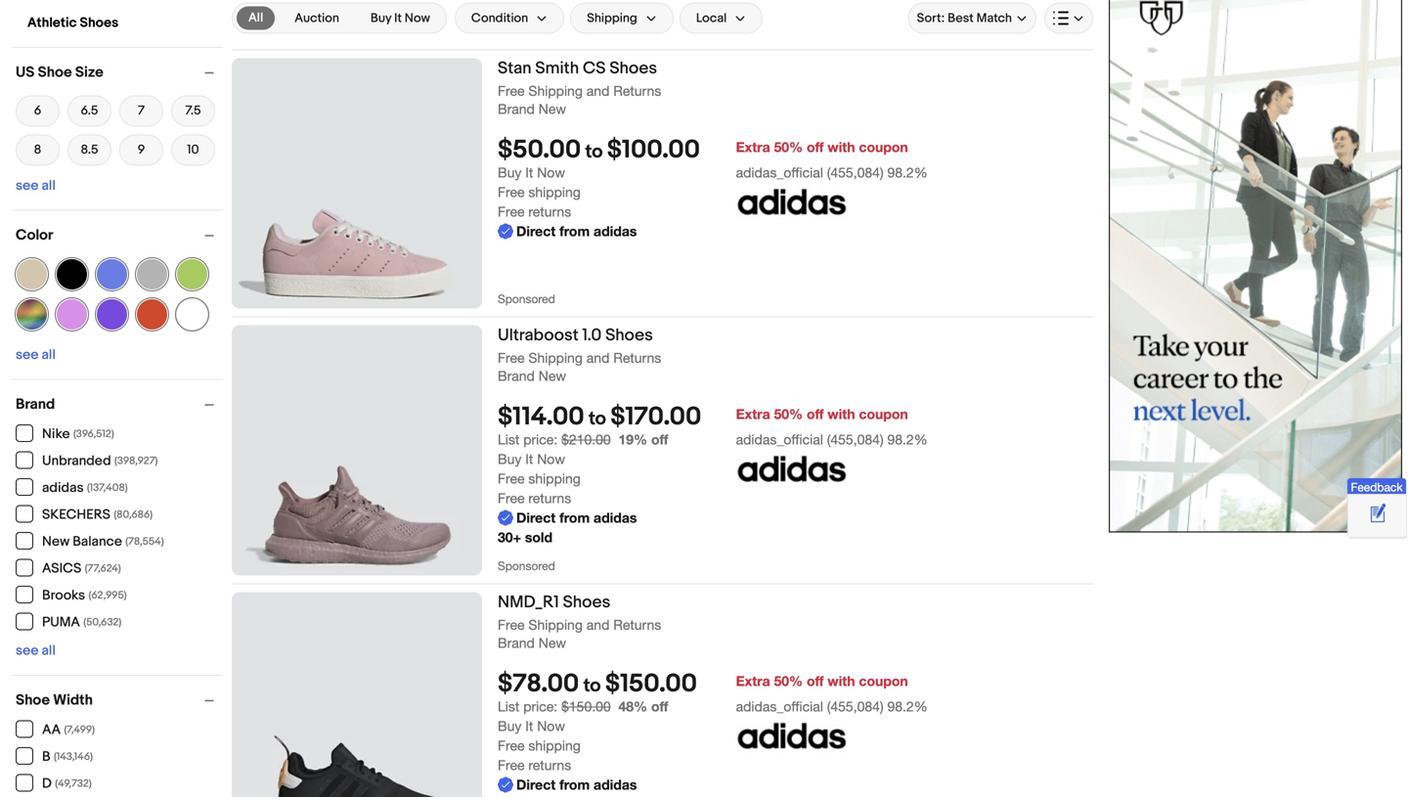 Task type: vqa. For each thing, say whether or not it's contained in the screenshot.


Task type: locate. For each thing, give the bounding box(es) containing it.
direct inside free shipping free returns direct from adidas 30+ sold
[[516, 510, 556, 526]]

2 with from the top
[[828, 406, 855, 422]]

nmd_r1 shoes free shipping and returns brand new
[[498, 592, 661, 651]]

buy
[[371, 11, 391, 26], [498, 164, 522, 180], [498, 451, 522, 467], [498, 718, 522, 734]]

off down the ultraboost 1.0 shoes link
[[807, 406, 824, 422]]

to inside $78.00 to $150.00
[[583, 674, 601, 697]]

0 vertical spatial extra
[[736, 139, 770, 155]]

3 with from the top
[[828, 673, 855, 689]]

0 vertical spatial with
[[828, 139, 855, 155]]

buy up free returns direct from adidas
[[498, 164, 522, 180]]

it down $114.00 on the left bottom
[[525, 451, 533, 467]]

1 from from the top
[[560, 223, 590, 239]]

2 shipping from the top
[[528, 470, 581, 487]]

new down nmd_r1 shoes heading
[[539, 635, 566, 651]]

smith
[[535, 58, 579, 79]]

list up 'free shipping free returns direct from adidas'
[[498, 698, 520, 714]]

see all for brand
[[16, 643, 56, 659]]

0 vertical spatial shipping
[[528, 184, 581, 200]]

auction
[[295, 11, 339, 26]]

1 vertical spatial direct from adidas text field
[[498, 508, 637, 528]]

1 vertical spatial direct
[[516, 510, 556, 526]]

1 free from the top
[[498, 83, 525, 99]]

price: inside 'extra 50% off with coupon list price: $150.00 48% off'
[[523, 698, 558, 714]]

price: inside extra 50% off with coupon list price: $210.00 19% off
[[523, 431, 558, 447]]

shoes right cs
[[610, 58, 657, 79]]

returns up the 'sold'
[[528, 490, 571, 506]]

2 returns from the top
[[613, 350, 661, 366]]

brand down stan
[[498, 101, 535, 117]]

3 (455,084) from the top
[[827, 698, 884, 714]]

2 adidas_official (455,084) 98.2% buy it now from the top
[[498, 698, 928, 734]]

see all down "puma"
[[16, 643, 56, 659]]

1 shipping from the top
[[528, 184, 581, 200]]

1 vertical spatial (455,084)
[[827, 431, 884, 447]]

visit adidas_official ebay store! image for $100.00
[[736, 182, 848, 222]]

and down 1.0
[[587, 350, 610, 366]]

off down nmd_r1 shoes link at bottom
[[807, 673, 824, 689]]

1 with from the top
[[828, 139, 855, 155]]

shipping button
[[570, 3, 674, 34]]

1 extra from the top
[[736, 139, 770, 155]]

returns up $170.00 at the left of page
[[613, 350, 661, 366]]

it up free returns direct from adidas
[[525, 164, 533, 180]]

2 vertical spatial 50%
[[774, 673, 803, 689]]

returns down $50.00
[[528, 203, 571, 220]]

asics
[[42, 561, 81, 577]]

to inside $114.00 to $170.00
[[589, 407, 606, 430]]

10 link
[[171, 133, 215, 168]]

nmd_r1 shoes heading
[[498, 592, 611, 613]]

coupon inside 'extra 50% off with coupon list price: $150.00 48% off'
[[859, 673, 908, 689]]

shipping up free returns direct from adidas
[[528, 184, 581, 200]]

3 see all from the top
[[16, 643, 56, 659]]

list for extra 50% off with coupon list price: $150.00 48% off
[[498, 698, 520, 714]]

see
[[16, 178, 39, 194], [16, 347, 39, 363], [16, 643, 39, 659]]

it inside extra 50% off with coupon buy it now
[[525, 164, 533, 180]]

50% down nmd_r1 shoes link at bottom
[[774, 673, 803, 689]]

1 vertical spatial shipping
[[528, 470, 581, 487]]

19%
[[619, 431, 648, 447]]

All selected text field
[[248, 9, 263, 27]]

see all button for us shoe size
[[16, 178, 56, 194]]

2 returns from the top
[[528, 490, 571, 506]]

shoes right nmd_r1
[[563, 592, 611, 613]]

direct
[[516, 223, 556, 239], [516, 510, 556, 526], [516, 777, 556, 793]]

buy right auction link
[[371, 11, 391, 26]]

shipping inside free shipping free returns direct from adidas 30+ sold
[[528, 470, 581, 487]]

brand down ultraboost
[[498, 368, 535, 384]]

2 vertical spatial see all button
[[16, 643, 56, 659]]

shoe right us at the left top of the page
[[38, 64, 72, 81]]

see all button up the "nike"
[[16, 347, 56, 363]]

1 direct from the top
[[516, 223, 556, 239]]

see all button
[[16, 178, 56, 194], [16, 347, 56, 363], [16, 643, 56, 659]]

50% inside extra 50% off with coupon list price: $210.00 19% off
[[774, 406, 803, 422]]

brand up the "nike"
[[16, 396, 55, 413]]

3 see all button from the top
[[16, 643, 56, 659]]

new inside ultraboost 1.0 shoes free shipping and returns brand new
[[539, 368, 566, 384]]

0 vertical spatial see
[[16, 178, 39, 194]]

extra down nmd_r1 shoes link at bottom
[[736, 673, 770, 689]]

0 vertical spatial visit adidas_official ebay store! image
[[736, 182, 848, 222]]

now
[[405, 11, 430, 26], [537, 164, 565, 180], [537, 451, 565, 467], [537, 718, 565, 734]]

2 see from the top
[[16, 347, 39, 363]]

now up free returns direct from adidas
[[537, 164, 565, 180]]

see all up the "nike"
[[16, 347, 56, 363]]

0 vertical spatial direct from adidas text field
[[498, 222, 637, 241]]

free inside ultraboost 1.0 shoes free shipping and returns brand new
[[498, 350, 525, 366]]

Direct from adidas text field
[[498, 222, 637, 241], [498, 508, 637, 528]]

$50.00 to $100.00
[[498, 135, 700, 165]]

adidas inside 'free shipping free returns direct from adidas'
[[594, 777, 637, 793]]

price: for $210.00
[[523, 431, 558, 447]]

with inside extra 50% off with coupon list price: $210.00 19% off
[[828, 406, 855, 422]]

from inside free shipping free returns direct from adidas 30+ sold
[[560, 510, 590, 526]]

b (143,146)
[[42, 749, 93, 765]]

1 vertical spatial coupon
[[859, 406, 908, 422]]

3 and from the top
[[587, 617, 610, 633]]

2 free from the top
[[498, 184, 525, 200]]

adidas (137,408)
[[42, 480, 128, 496]]

2 coupon from the top
[[859, 406, 908, 422]]

new
[[539, 101, 566, 117], [539, 368, 566, 384], [42, 534, 70, 550], [539, 635, 566, 651]]

shipping inside dropdown button
[[587, 11, 637, 26]]

1 vertical spatial all
[[42, 347, 56, 363]]

shipping down ultraboost
[[528, 350, 583, 366]]

2 vertical spatial 98.2%
[[888, 698, 928, 714]]

2 adidas_official from the top
[[736, 431, 823, 447]]

feedback
[[1351, 480, 1403, 494]]

it right auction link
[[394, 11, 402, 26]]

(49,732)
[[55, 778, 92, 790]]

1 vertical spatial extra
[[736, 406, 770, 422]]

off inside extra 50% off with coupon buy it now
[[807, 139, 824, 155]]

buy down $114.00 on the left bottom
[[498, 451, 522, 467]]

see all down 8 "link"
[[16, 178, 56, 194]]

see all for color
[[16, 347, 56, 363]]

returns inside the stan smith cs shoes free shipping and returns brand new
[[613, 83, 661, 99]]

2 see all button from the top
[[16, 347, 56, 363]]

now left condition
[[405, 11, 430, 26]]

b
[[42, 749, 50, 765]]

adidas_official
[[736, 164, 823, 180], [736, 431, 823, 447], [736, 698, 823, 714]]

shipping down nmd_r1 shoes heading
[[528, 617, 583, 633]]

50% inside extra 50% off with coupon buy it now
[[774, 139, 803, 155]]

list inside 'extra 50% off with coupon list price: $150.00 48% off'
[[498, 698, 520, 714]]

1 vertical spatial see
[[16, 347, 39, 363]]

2 vertical spatial direct
[[516, 777, 556, 793]]

to right the $78.00 at the left bottom of page
[[583, 674, 601, 697]]

stan smith cs shoes heading
[[498, 58, 657, 79]]

visit adidas_official ebay store! image
[[736, 182, 848, 222], [736, 449, 848, 489], [736, 716, 848, 756]]

3 50% from the top
[[774, 673, 803, 689]]

from for free shipping free returns direct from adidas
[[560, 777, 590, 793]]

1 vertical spatial see all button
[[16, 347, 56, 363]]

all link
[[237, 7, 275, 30]]

direct inside 'free shipping free returns direct from adidas'
[[516, 777, 556, 793]]

2 and from the top
[[587, 350, 610, 366]]

shoes
[[80, 15, 119, 31], [610, 58, 657, 79], [605, 325, 653, 346], [563, 592, 611, 613]]

1 vertical spatial returns
[[613, 350, 661, 366]]

shipping down smith
[[528, 83, 583, 99]]

to for $114.00
[[589, 407, 606, 430]]

50%
[[774, 139, 803, 155], [774, 406, 803, 422], [774, 673, 803, 689]]

shipping for free shipping free returns direct from adidas 30+ sold
[[528, 470, 581, 487]]

3 returns from the top
[[613, 617, 661, 633]]

price: up 'free shipping free returns direct from adidas'
[[523, 698, 558, 714]]

(455,084)
[[827, 164, 884, 180], [827, 431, 884, 447], [827, 698, 884, 714]]

1 see from the top
[[16, 178, 39, 194]]

(137,408)
[[87, 482, 128, 495]]

0 vertical spatial adidas_official (455,084) 98.2% buy it now
[[498, 431, 928, 467]]

1 list from the top
[[498, 431, 520, 447]]

0 vertical spatial coupon
[[859, 139, 908, 155]]

sort: best match
[[917, 11, 1012, 26]]

brand down nmd_r1
[[498, 635, 535, 651]]

2 all from the top
[[42, 347, 56, 363]]

1 vertical spatial to
[[589, 407, 606, 430]]

1 vertical spatial see all
[[16, 347, 56, 363]]

asics (77,624)
[[42, 561, 121, 577]]

2 vertical spatial returns
[[613, 617, 661, 633]]

list inside extra 50% off with coupon list price: $210.00 19% off
[[498, 431, 520, 447]]

50% down the ultraboost 1.0 shoes link
[[774, 406, 803, 422]]

with down the stan smith cs shoes link
[[828, 139, 855, 155]]

7.5
[[185, 103, 201, 118]]

3 free from the top
[[498, 203, 525, 220]]

3 coupon from the top
[[859, 673, 908, 689]]

adidas_official inside adidas_official (455,084) 98.2% free shipping
[[736, 164, 823, 180]]

0 vertical spatial (455,084)
[[827, 164, 884, 180]]

now up 'free shipping free returns direct from adidas'
[[537, 718, 565, 734]]

1 vertical spatial adidas_official (455,084) 98.2% buy it now
[[498, 698, 928, 734]]

50% inside 'extra 50% off with coupon list price: $150.00 48% off'
[[774, 673, 803, 689]]

extra up adidas_official (455,084) 98.2% free shipping
[[736, 139, 770, 155]]

list left $210.00
[[498, 431, 520, 447]]

shoes right 1.0
[[605, 325, 653, 346]]

list
[[498, 431, 520, 447], [498, 698, 520, 714]]

1 vertical spatial returns
[[528, 490, 571, 506]]

2 visit adidas_official ebay store! image from the top
[[736, 449, 848, 489]]

1 vertical spatial visit adidas_official ebay store! image
[[736, 449, 848, 489]]

3 visit adidas_official ebay store! image from the top
[[736, 716, 848, 756]]

to inside $50.00 to $100.00
[[585, 140, 603, 163]]

0 vertical spatial returns
[[528, 203, 571, 220]]

2 vertical spatial all
[[42, 643, 56, 659]]

and down cs
[[587, 83, 610, 99]]

adidas up skechers
[[42, 480, 84, 496]]

returns inside free shipping free returns direct from adidas 30+ sold
[[528, 490, 571, 506]]

Direct from adidas text field
[[498, 775, 637, 795]]

0 vertical spatial returns
[[613, 83, 661, 99]]

all down 8 "link"
[[42, 178, 56, 194]]

0 vertical spatial list
[[498, 431, 520, 447]]

1 vertical spatial price:
[[523, 698, 558, 714]]

adidas inside free shipping free returns direct from adidas 30+ sold
[[594, 510, 637, 526]]

98.2%
[[888, 164, 928, 180], [888, 431, 928, 447], [888, 698, 928, 714]]

extra down the ultraboost 1.0 shoes link
[[736, 406, 770, 422]]

0 vertical spatial direct
[[516, 223, 556, 239]]

off down the stan smith cs shoes link
[[807, 139, 824, 155]]

off right 19%
[[651, 431, 668, 447]]

direct from adidas text field down $50.00
[[498, 222, 637, 241]]

0 vertical spatial from
[[560, 223, 590, 239]]

shipping up cs
[[587, 11, 637, 26]]

all up the "nike"
[[42, 347, 56, 363]]

shipping
[[528, 184, 581, 200], [528, 470, 581, 487], [528, 737, 581, 754]]

buy it now
[[371, 11, 430, 26]]

coupon inside extra 50% off with coupon list price: $210.00 19% off
[[859, 406, 908, 422]]

see all button for brand
[[16, 643, 56, 659]]

list for extra 50% off with coupon list price: $210.00 19% off
[[498, 431, 520, 447]]

and down nmd_r1 shoes heading
[[587, 617, 610, 633]]

d (49,732)
[[42, 776, 92, 792]]

2 extra from the top
[[736, 406, 770, 422]]

2 98.2% from the top
[[888, 431, 928, 447]]

2 vertical spatial see
[[16, 643, 39, 659]]

8.5 link
[[67, 133, 111, 168]]

with inside extra 50% off with coupon buy it now
[[828, 139, 855, 155]]

all for brand
[[42, 643, 56, 659]]

stan smith cs shoes image
[[232, 58, 482, 309]]

returns
[[528, 203, 571, 220], [528, 490, 571, 506], [528, 757, 571, 773]]

1 all from the top
[[42, 178, 56, 194]]

new inside the stan smith cs shoes free shipping and returns brand new
[[539, 101, 566, 117]]

new down smith
[[539, 101, 566, 117]]

2 vertical spatial and
[[587, 617, 610, 633]]

3 all from the top
[[42, 643, 56, 659]]

3 see from the top
[[16, 643, 39, 659]]

stan smith cs shoes link
[[498, 58, 1093, 82]]

2 from from the top
[[560, 510, 590, 526]]

2 direct from the top
[[516, 510, 556, 526]]

1 98.2% from the top
[[888, 164, 928, 180]]

(398,927)
[[114, 455, 158, 468]]

returns
[[613, 83, 661, 99], [613, 350, 661, 366], [613, 617, 661, 633]]

price:
[[523, 431, 558, 447], [523, 698, 558, 714]]

returns up $78.00 to $150.00
[[613, 617, 661, 633]]

2 vertical spatial to
[[583, 674, 601, 697]]

shipping for free shipping free returns direct from adidas
[[528, 737, 581, 754]]

2 vertical spatial extra
[[736, 673, 770, 689]]

98.2% inside adidas_official (455,084) 98.2% free shipping
[[888, 164, 928, 180]]

2 vertical spatial visit adidas_official ebay store! image
[[736, 716, 848, 756]]

shoes right athletic
[[80, 15, 119, 31]]

0 vertical spatial 98.2%
[[888, 164, 928, 180]]

price: left $210.00
[[523, 431, 558, 447]]

1 direct from adidas text field from the top
[[498, 222, 637, 241]]

1 vertical spatial adidas_official
[[736, 431, 823, 447]]

off
[[807, 139, 824, 155], [807, 406, 824, 422], [651, 431, 668, 447], [807, 673, 824, 689], [651, 698, 668, 714]]

extra for extra 50% off with coupon list price: $150.00 48% off
[[736, 673, 770, 689]]

0 vertical spatial all
[[42, 178, 56, 194]]

returns up $100.00
[[613, 83, 661, 99]]

adidas down 19%
[[594, 510, 637, 526]]

3 from from the top
[[560, 777, 590, 793]]

to up $210.00
[[589, 407, 606, 430]]

1 adidas_official from the top
[[736, 164, 823, 180]]

1 (455,084) from the top
[[827, 164, 884, 180]]

(77,624)
[[85, 563, 121, 575]]

$150.00 inside 'extra 50% off with coupon list price: $150.00 48% off'
[[561, 698, 611, 714]]

50% for extra 50% off with coupon list price: $150.00 48% off
[[774, 673, 803, 689]]

width
[[53, 692, 93, 709]]

0 vertical spatial adidas_official
[[736, 164, 823, 180]]

2 vertical spatial returns
[[528, 757, 571, 773]]

direct from adidas text field up the 'sold'
[[498, 508, 637, 528]]

0 vertical spatial 50%
[[774, 139, 803, 155]]

4 free from the top
[[498, 350, 525, 366]]

shipping inside ultraboost 1.0 shoes free shipping and returns brand new
[[528, 350, 583, 366]]

stan
[[498, 58, 532, 79]]

off for extra 50% off with coupon list price: $150.00 48% off
[[807, 673, 824, 689]]

extra inside extra 50% off with coupon buy it now
[[736, 139, 770, 155]]

1 see all button from the top
[[16, 178, 56, 194]]

shoe up aa
[[16, 692, 50, 709]]

shoe width button
[[16, 692, 223, 709]]

2 price: from the top
[[523, 698, 558, 714]]

adidas
[[594, 223, 637, 239], [42, 480, 84, 496], [594, 510, 637, 526], [594, 777, 637, 793]]

3 shipping from the top
[[528, 737, 581, 754]]

1 vertical spatial 98.2%
[[888, 431, 928, 447]]

2 direct from adidas text field from the top
[[498, 508, 637, 528]]

all down "puma"
[[42, 643, 56, 659]]

0 vertical spatial and
[[587, 83, 610, 99]]

returns up direct from adidas text box
[[528, 757, 571, 773]]

shipping up direct from adidas text box
[[528, 737, 581, 754]]

extra for extra 50% off with coupon list price: $210.00 19% off
[[736, 406, 770, 422]]

0 vertical spatial see all
[[16, 178, 56, 194]]

from
[[560, 223, 590, 239], [560, 510, 590, 526], [560, 777, 590, 793]]

1 50% from the top
[[774, 139, 803, 155]]

coupon
[[859, 139, 908, 155], [859, 406, 908, 422], [859, 673, 908, 689]]

1 vertical spatial and
[[587, 350, 610, 366]]

free
[[498, 83, 525, 99], [498, 184, 525, 200], [498, 203, 525, 220], [498, 350, 525, 366], [498, 470, 525, 487], [498, 490, 525, 506], [498, 617, 525, 633], [498, 737, 525, 754], [498, 757, 525, 773]]

2 vertical spatial see all
[[16, 643, 56, 659]]

all
[[42, 178, 56, 194], [42, 347, 56, 363], [42, 643, 56, 659]]

shipping
[[587, 11, 637, 26], [528, 83, 583, 99], [528, 350, 583, 366], [528, 617, 583, 633]]

1 vertical spatial with
[[828, 406, 855, 422]]

1 vertical spatial from
[[560, 510, 590, 526]]

with for extra 50% off with coupon buy it now
[[828, 139, 855, 155]]

with down the ultraboost 1.0 shoes link
[[828, 406, 855, 422]]

7 free from the top
[[498, 617, 525, 633]]

new up asics
[[42, 534, 70, 550]]

match
[[977, 11, 1012, 26]]

from inside 'free shipping free returns direct from adidas'
[[560, 777, 590, 793]]

extra inside extra 50% off with coupon list price: $210.00 19% off
[[736, 406, 770, 422]]

to right $50.00
[[585, 140, 603, 163]]

shoes inside ultraboost 1.0 shoes free shipping and returns brand new
[[605, 325, 653, 346]]

6.5
[[81, 103, 98, 118]]

adidas down $50.00 to $100.00
[[594, 223, 637, 239]]

ultraboost 1.0 shoes image
[[232, 325, 482, 576]]

2 vertical spatial coupon
[[859, 673, 908, 689]]

2 vertical spatial adidas_official
[[736, 698, 823, 714]]

1 and from the top
[[587, 83, 610, 99]]

0 vertical spatial price:
[[523, 431, 558, 447]]

1 returns from the top
[[528, 203, 571, 220]]

shipping inside 'free shipping free returns direct from adidas'
[[528, 737, 581, 754]]

returns inside 'free shipping free returns direct from adidas'
[[528, 757, 571, 773]]

2 vertical spatial shipping
[[528, 737, 581, 754]]

$150.00 left 48%
[[561, 698, 611, 714]]

2 50% from the top
[[774, 406, 803, 422]]

50% down the stan smith cs shoes link
[[774, 139, 803, 155]]

color button
[[16, 227, 223, 244]]

2 vertical spatial from
[[560, 777, 590, 793]]

1 vertical spatial list
[[498, 698, 520, 714]]

see all
[[16, 178, 56, 194], [16, 347, 56, 363], [16, 643, 56, 659]]

1 vertical spatial 50%
[[774, 406, 803, 422]]

0 vertical spatial to
[[585, 140, 603, 163]]

with inside 'extra 50% off with coupon list price: $150.00 48% off'
[[828, 673, 855, 689]]

coupon inside extra 50% off with coupon buy it now
[[859, 139, 908, 155]]

free inside adidas_official (455,084) 98.2% free shipping
[[498, 184, 525, 200]]

2 see all from the top
[[16, 347, 56, 363]]

adidas down 48%
[[594, 777, 637, 793]]

extra
[[736, 139, 770, 155], [736, 406, 770, 422], [736, 673, 770, 689]]

1 visit adidas_official ebay store! image from the top
[[736, 182, 848, 222]]

2 vertical spatial (455,084)
[[827, 698, 884, 714]]

extra inside 'extra 50% off with coupon list price: $150.00 48% off'
[[736, 673, 770, 689]]

new down ultraboost
[[539, 368, 566, 384]]

buy inside extra 50% off with coupon buy it now
[[498, 164, 522, 180]]

ultraboost 1.0 shoes heading
[[498, 325, 653, 346]]

3 extra from the top
[[736, 673, 770, 689]]

visit adidas_official ebay store! image for $150.00
[[736, 716, 848, 756]]

and inside nmd_r1 shoes free shipping and returns brand new
[[587, 617, 610, 633]]

free shipping free returns direct from adidas
[[498, 737, 637, 793]]

7 link
[[119, 94, 163, 129]]

3 direct from the top
[[516, 777, 556, 793]]

d
[[42, 776, 52, 792]]

returns for free shipping free returns direct from adidas
[[528, 757, 571, 773]]

1 returns from the top
[[613, 83, 661, 99]]

shipping down $210.00
[[528, 470, 581, 487]]

1 coupon from the top
[[859, 139, 908, 155]]

7.5 link
[[171, 94, 215, 129]]

1 price: from the top
[[523, 431, 558, 447]]

size
[[75, 64, 103, 81]]

brand
[[498, 101, 535, 117], [498, 368, 535, 384], [16, 396, 55, 413], [498, 635, 535, 651]]

1 see all from the top
[[16, 178, 56, 194]]

shoes inside the stan smith cs shoes free shipping and returns brand new
[[610, 58, 657, 79]]

price: for $150.00
[[523, 698, 558, 714]]

buy down the $78.00 at the left bottom of page
[[498, 718, 522, 734]]

to
[[585, 140, 603, 163], [589, 407, 606, 430], [583, 674, 601, 697]]

3 returns from the top
[[528, 757, 571, 773]]

see all button down 8 "link"
[[16, 178, 56, 194]]

free inside the stan smith cs shoes free shipping and returns brand new
[[498, 83, 525, 99]]

0 vertical spatial see all button
[[16, 178, 56, 194]]

(78,554)
[[125, 536, 164, 548]]

2 list from the top
[[498, 698, 520, 714]]

see all button down "puma"
[[16, 643, 56, 659]]

nmd_r1 shoes link
[[498, 592, 1093, 616]]

2 vertical spatial with
[[828, 673, 855, 689]]

with down nmd_r1 shoes link at bottom
[[828, 673, 855, 689]]



Task type: describe. For each thing, give the bounding box(es) containing it.
5 free from the top
[[498, 470, 525, 487]]

color
[[16, 227, 53, 244]]

us shoe size button
[[16, 64, 223, 81]]

50% for extra 50% off with coupon buy it now
[[774, 139, 803, 155]]

ultraboost 1.0 shoes free shipping and returns brand new
[[498, 325, 661, 384]]

athletic shoes
[[27, 15, 119, 31]]

ultraboost
[[498, 325, 579, 346]]

new inside nmd_r1 shoes free shipping and returns brand new
[[539, 635, 566, 651]]

3 98.2% from the top
[[888, 698, 928, 714]]

1.0
[[582, 325, 602, 346]]

8 link
[[16, 133, 60, 168]]

coupon for extra 50% off with coupon list price: $210.00 19% off
[[859, 406, 908, 422]]

us
[[16, 64, 35, 81]]

shipping inside the stan smith cs shoes free shipping and returns brand new
[[528, 83, 583, 99]]

9 free from the top
[[498, 757, 525, 773]]

unbranded (398,927)
[[42, 453, 158, 470]]

direct for free shipping free returns direct from adidas 30+ sold
[[516, 510, 556, 526]]

listing options selector. list view selected. image
[[1053, 10, 1085, 26]]

10
[[187, 142, 199, 158]]

free inside nmd_r1 shoes free shipping and returns brand new
[[498, 617, 525, 633]]

skechers (80,686)
[[42, 507, 153, 523]]

shipping inside nmd_r1 shoes free shipping and returns brand new
[[528, 617, 583, 633]]

$150.00 down nmd_r1 shoes free shipping and returns brand new
[[605, 669, 697, 699]]

and inside the stan smith cs shoes free shipping and returns brand new
[[587, 83, 610, 99]]

3 adidas_official from the top
[[736, 698, 823, 714]]

8.5
[[81, 142, 98, 158]]

$100.00
[[607, 135, 700, 165]]

(455,084) inside adidas_official (455,084) 98.2% free shipping
[[827, 164, 884, 180]]

50% for extra 50% off with coupon list price: $210.00 19% off
[[774, 406, 803, 422]]

brand inside ultraboost 1.0 shoes free shipping and returns brand new
[[498, 368, 535, 384]]

local button
[[680, 3, 763, 34]]

now down $210.00
[[537, 451, 565, 467]]

with for extra 50% off with coupon list price: $150.00 48% off
[[828, 673, 855, 689]]

8
[[34, 142, 41, 158]]

visit adidas_official ebay store! image for $170.00
[[736, 449, 848, 489]]

(62,995)
[[89, 589, 127, 602]]

returns inside free returns direct from adidas
[[528, 203, 571, 220]]

sort:
[[917, 11, 945, 26]]

6 free from the top
[[498, 490, 525, 506]]

nike (396,512)
[[42, 426, 114, 443]]

all for us shoe size
[[42, 178, 56, 194]]

$170.00
[[610, 402, 702, 432]]

6
[[34, 103, 41, 118]]

sold
[[525, 529, 553, 545]]

2 (455,084) from the top
[[827, 431, 884, 447]]

nmd_r1
[[498, 592, 559, 613]]

returns inside nmd_r1 shoes free shipping and returns brand new
[[613, 617, 661, 633]]

buy it now link
[[359, 7, 442, 30]]

free inside free returns direct from adidas
[[498, 203, 525, 220]]

adidas inside free returns direct from adidas
[[594, 223, 637, 239]]

all for color
[[42, 347, 56, 363]]

nike
[[42, 426, 70, 443]]

now inside extra 50% off with coupon buy it now
[[537, 164, 565, 180]]

shipping inside adidas_official (455,084) 98.2% free shipping
[[528, 184, 581, 200]]

48%
[[619, 698, 648, 714]]

puma
[[42, 614, 80, 631]]

brooks
[[42, 587, 85, 604]]

7
[[138, 103, 145, 118]]

9 link
[[119, 133, 163, 168]]

shoes inside nmd_r1 shoes free shipping and returns brand new
[[563, 592, 611, 613]]

brand button
[[16, 396, 223, 413]]

extra for extra 50% off with coupon buy it now
[[736, 139, 770, 155]]

$114.00 to $170.00
[[498, 402, 702, 432]]

$114.00
[[498, 402, 585, 432]]

0 vertical spatial shoe
[[38, 64, 72, 81]]

new balance (78,554)
[[42, 534, 164, 550]]

skechers
[[42, 507, 110, 523]]

1 adidas_official (455,084) 98.2% buy it now from the top
[[498, 431, 928, 467]]

6 link
[[16, 94, 60, 129]]

brand inside the stan smith cs shoes free shipping and returns brand new
[[498, 101, 535, 117]]

brooks (62,995)
[[42, 587, 127, 604]]

aa
[[42, 722, 61, 739]]

$50.00
[[498, 135, 581, 165]]

coupon for extra 50% off with coupon buy it now
[[859, 139, 908, 155]]

cs
[[583, 58, 606, 79]]

see all button for color
[[16, 347, 56, 363]]

$78.00
[[498, 669, 579, 699]]

condition
[[471, 11, 528, 26]]

to for $78.00
[[583, 674, 601, 697]]

6.5 link
[[67, 94, 111, 129]]

see for us shoe size
[[16, 178, 39, 194]]

off for extra 50% off with coupon list price: $210.00 19% off
[[807, 406, 824, 422]]

all
[[248, 10, 263, 26]]

$78.00 to $150.00
[[498, 669, 697, 699]]

free shipping free returns direct from adidas 30+ sold
[[498, 470, 637, 545]]

local
[[696, 11, 727, 26]]

1 vertical spatial shoe
[[16, 692, 50, 709]]

extra 50% off with coupon list price: $150.00 48% off
[[498, 673, 908, 714]]

it down the $78.00 at the left bottom of page
[[525, 718, 533, 734]]

condition button
[[455, 3, 565, 34]]

shoe width
[[16, 692, 93, 709]]

(143,146)
[[54, 751, 93, 764]]

unbranded
[[42, 453, 111, 470]]

brand inside nmd_r1 shoes free shipping and returns brand new
[[498, 635, 535, 651]]

see for color
[[16, 347, 39, 363]]

from inside free returns direct from adidas
[[560, 223, 590, 239]]

see all for us shoe size
[[16, 178, 56, 194]]

9
[[138, 142, 145, 158]]

free returns direct from adidas
[[498, 203, 637, 239]]

best
[[948, 11, 974, 26]]

ultraboost 1.0 shoes link
[[498, 325, 1093, 349]]

(396,512)
[[73, 428, 114, 441]]

aa (7,499)
[[42, 722, 95, 739]]

stan smith cs shoes free shipping and returns brand new
[[498, 58, 661, 117]]

puma (50,632)
[[42, 614, 122, 631]]

(50,632)
[[83, 616, 122, 629]]

auction link
[[283, 7, 351, 30]]

sort: best match button
[[908, 3, 1037, 34]]

direct for free shipping free returns direct from adidas
[[516, 777, 556, 793]]

us shoe size
[[16, 64, 103, 81]]

(7,499)
[[64, 724, 95, 737]]

direct inside free returns direct from adidas
[[516, 223, 556, 239]]

with for extra 50% off with coupon list price: $210.00 19% off
[[828, 406, 855, 422]]

advertisement region
[[1109, 0, 1403, 533]]

off right 48%
[[651, 698, 668, 714]]

and inside ultraboost 1.0 shoes free shipping and returns brand new
[[587, 350, 610, 366]]

(80,686)
[[114, 509, 153, 521]]

off for extra 50% off with coupon buy it now
[[807, 139, 824, 155]]

extra 50% off with coupon list price: $210.00 19% off
[[498, 406, 908, 447]]

to for $50.00
[[585, 140, 603, 163]]

returns for free shipping free returns direct from adidas 30+ sold
[[528, 490, 571, 506]]

athletic
[[27, 15, 77, 31]]

8 free from the top
[[498, 737, 525, 754]]

returns inside ultraboost 1.0 shoes free shipping and returns brand new
[[613, 350, 661, 366]]

coupon for extra 50% off with coupon list price: $150.00 48% off
[[859, 673, 908, 689]]

from for free shipping free returns direct from adidas 30+ sold
[[560, 510, 590, 526]]

extra 50% off with coupon buy it now
[[498, 139, 908, 180]]

nmd_r1 shoes image
[[232, 592, 482, 797]]

see for brand
[[16, 643, 39, 659]]

30+
[[498, 529, 521, 545]]



